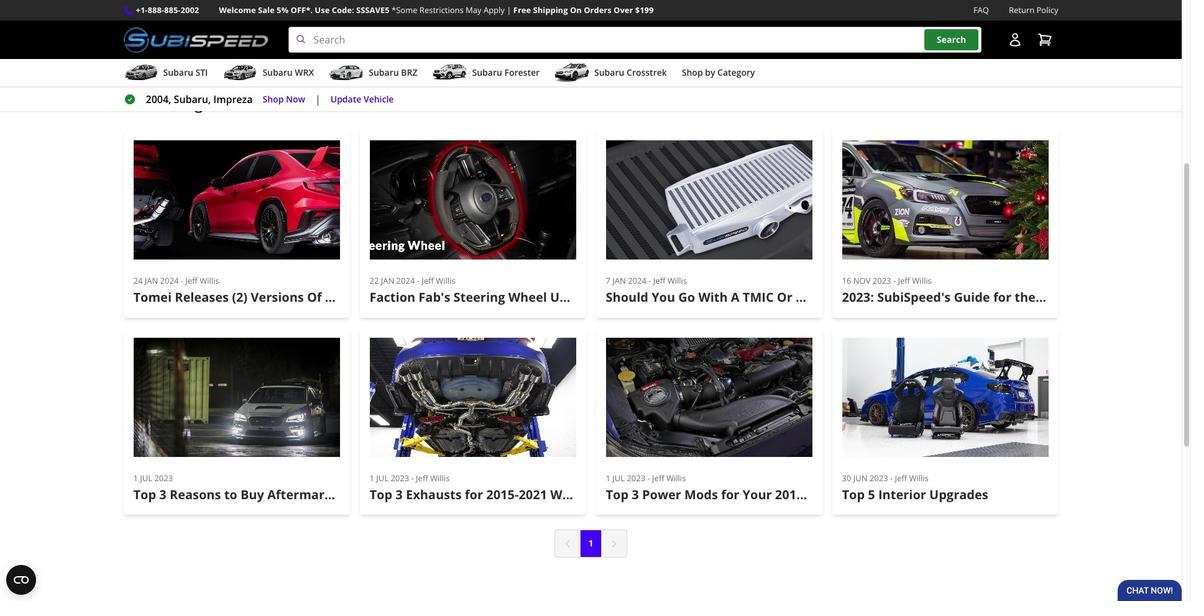 Task type: locate. For each thing, give the bounding box(es) containing it.
0 horizontal spatial wrx
[[295, 67, 314, 78]]

off*.
[[291, 4, 313, 16]]

subaru for subaru brz
[[369, 67, 399, 78]]

a
[[731, 289, 740, 306]]

1 3 from the left
[[159, 487, 166, 503]]

1 your from the left
[[423, 487, 453, 503]]

fallback image - no image provided image
[[591, 0, 1182, 52], [133, 141, 340, 260], [370, 141, 576, 260], [606, 141, 812, 260], [842, 141, 1048, 260], [133, 338, 340, 457], [370, 338, 576, 457], [606, 338, 812, 457], [842, 338, 1048, 457]]

2023 up the reasons
[[154, 473, 173, 484]]

your inside 1 jul 2023 - jeff willis top 3 power mods for your 2015+ wrx for under $500
[[743, 487, 772, 503]]

open widget image
[[6, 566, 36, 596]]

brz
[[401, 67, 417, 78]]

subaru for subaru sti
[[163, 67, 193, 78]]

jan for 24 jan 2024 - jeff willis
[[145, 275, 158, 287]]

|
[[507, 4, 511, 16], [315, 93, 321, 106]]

2024 up the should
[[628, 275, 647, 287]]

+1-888-885-2002 link
[[136, 4, 199, 17]]

0 vertical spatial shop
[[682, 67, 703, 78]]

1 horizontal spatial shop
[[682, 67, 703, 78]]

search button
[[924, 29, 979, 50]]

jeff up 'interior'
[[895, 473, 907, 484]]

888-
[[148, 4, 164, 16]]

jan right 24
[[145, 275, 158, 287]]

willis inside 24 jan 2024 - jeff willis link
[[200, 275, 219, 287]]

for inside 16 nov 2023 - jeff willis 2023: subispeed's guide for the holidays
[[993, 289, 1012, 306]]

1 horizontal spatial 2024
[[396, 275, 415, 287]]

code:
[[332, 4, 354, 16]]

jeff inside 1 jul 2023 - jeff willis top 3 exhausts for 2015-2021 wrx/sti
[[416, 473, 428, 484]]

subaru up shop now
[[263, 67, 293, 78]]

2 horizontal spatial jan
[[613, 275, 626, 287]]

subaru brz button
[[329, 62, 417, 86]]

24
[[133, 275, 143, 287]]

jeff right 24
[[185, 275, 198, 287]]

fallback image - no image provided image inside 24 jan 2024 - jeff willis link
[[133, 141, 340, 260]]

go
[[678, 289, 695, 306]]

2023 inside 16 nov 2023 - jeff willis 2023: subispeed's guide for the holidays
[[873, 275, 891, 287]]

power
[[642, 487, 681, 503]]

- right 7
[[649, 275, 651, 287]]

jul inside 1 jul 2023 - jeff willis top 3 power mods for your 2015+ wrx for under $500
[[613, 473, 625, 484]]

2024 inside 7 jan 2024 - jeff willis should you go with a tmic or fmic?
[[628, 275, 647, 287]]

0 horizontal spatial jan
[[145, 275, 158, 287]]

2024 for 22 jan 2024 - jeff willis
[[396, 275, 415, 287]]

3 2024 from the left
[[628, 275, 647, 287]]

jan for 22 jan 2024 - jeff willis
[[381, 275, 394, 287]]

1
[[133, 473, 138, 484], [370, 473, 374, 484], [606, 473, 610, 484], [588, 538, 593, 550]]

jeff up subispeed's
[[898, 275, 910, 287]]

2024 right 22
[[396, 275, 415, 287]]

2 jul from the left
[[376, 473, 389, 484]]

- for top 3 exhausts for 2015-2021 wrx/sti
[[411, 473, 414, 484]]

policy
[[1037, 4, 1058, 16]]

for right lighting at the left
[[402, 487, 420, 503]]

nov
[[853, 275, 871, 287]]

*some
[[392, 4, 417, 16]]

update vehicle
[[331, 93, 394, 105]]

2023 inside 1 jul 2023 - jeff willis top 3 power mods for your 2015+ wrx for under $500
[[627, 473, 645, 484]]

your inside 1 jul 2023 top 3 reasons to buy aftermarket lighting for your subaru
[[423, 487, 453, 503]]

subaru left 2021
[[456, 487, 500, 503]]

- inside 16 nov 2023 - jeff willis 2023: subispeed's guide for the holidays
[[893, 275, 896, 287]]

wrx down 30
[[814, 487, 842, 503]]

3 left exhausts
[[396, 487, 403, 503]]

2023 right nov
[[873, 275, 891, 287]]

jul for top 3 exhausts for 2015-2021 wrx/sti
[[376, 473, 389, 484]]

a subaru wrx thumbnail image image
[[223, 63, 258, 82]]

1 for top 3 reasons to buy aftermarket lighting for your subaru
[[133, 473, 138, 484]]

jul inside 1 jul 2023 top 3 reasons to buy aftermarket lighting for your subaru
[[140, 473, 152, 484]]

fallback image - no image provided image for top 5 interior upgrades
[[842, 338, 1048, 457]]

jan for 7 jan 2024 - jeff willis should you go with a tmic or fmic?
[[613, 275, 626, 287]]

- for should you go with a tmic or fmic?
[[649, 275, 651, 287]]

- up the power
[[648, 473, 650, 484]]

for inside 1 jul 2023 top 3 reasons to buy aftermarket lighting for your subaru
[[402, 487, 420, 503]]

for left the
[[993, 289, 1012, 306]]

2 horizontal spatial 3
[[632, 487, 639, 503]]

3 jan from the left
[[613, 275, 626, 287]]

jan right 7
[[613, 275, 626, 287]]

2004,
[[146, 93, 171, 106]]

jul
[[140, 473, 152, 484], [376, 473, 389, 484], [613, 473, 625, 484]]

1 horizontal spatial your
[[743, 487, 772, 503]]

2 top from the left
[[370, 487, 392, 503]]

+1-
[[136, 4, 148, 16]]

jan inside 7 jan 2024 - jeff willis should you go with a tmic or fmic?
[[613, 275, 626, 287]]

interior
[[878, 487, 926, 503]]

1 inside 1 jul 2023 top 3 reasons to buy aftermarket lighting for your subaru
[[133, 473, 138, 484]]

0 horizontal spatial 3
[[159, 487, 166, 503]]

1 horizontal spatial |
[[507, 4, 511, 16]]

shop now link
[[263, 92, 305, 107]]

2023 inside 30 jun 2023 - jeff willis top 5 interior upgrades
[[870, 473, 888, 484]]

aftermarket
[[267, 487, 345, 503]]

-
[[181, 275, 183, 287], [417, 275, 420, 287], [649, 275, 651, 287], [893, 275, 896, 287], [411, 473, 414, 484], [648, 473, 650, 484], [890, 473, 893, 484]]

16
[[842, 275, 851, 287]]

for left 2015-
[[465, 487, 483, 503]]

- up exhausts
[[411, 473, 414, 484]]

a subaru sti thumbnail image image
[[123, 63, 158, 82]]

jul for top 3 reasons to buy aftermarket lighting for your subaru
[[140, 473, 152, 484]]

vehicle
[[364, 93, 394, 105]]

24 jan 2024 - jeff willis link
[[123, 131, 350, 318]]

3 left the reasons
[[159, 487, 166, 503]]

subaru wrx button
[[223, 62, 314, 86]]

2023 for top 3 power mods for your 2015+ wrx for under $500
[[627, 473, 645, 484]]

wrx inside dropdown button
[[295, 67, 314, 78]]

shop
[[682, 67, 703, 78], [263, 93, 284, 105]]

3 for top 3 exhausts for 2015-2021 wrx/sti
[[396, 487, 403, 503]]

1 vertical spatial |
[[315, 93, 321, 106]]

0 vertical spatial wrx
[[295, 67, 314, 78]]

subaru left "sti"
[[163, 67, 193, 78]]

top inside 30 jun 2023 - jeff willis top 5 interior upgrades
[[842, 487, 865, 503]]

1 for top 3 power mods for your 2015+ wrx for under $500
[[606, 473, 610, 484]]

subaru left crosstrek
[[594, 67, 624, 78]]

0 horizontal spatial shop
[[263, 93, 284, 105]]

0 horizontal spatial 2024
[[160, 275, 179, 287]]

jeff up exhausts
[[416, 473, 428, 484]]

1 jul 2023 - jeff willis top 3 exhausts for 2015-2021 wrx/sti
[[370, 473, 602, 503]]

3 3 from the left
[[632, 487, 639, 503]]

subaru for subaru wrx
[[263, 67, 293, 78]]

1 jul 2023 - jeff willis top 3 power mods for your 2015+ wrx for under $500
[[606, 473, 937, 503]]

fallback image - no image provided image for top 3 exhausts for 2015-2021 wrx/sti
[[370, 338, 576, 457]]

| left the free
[[507, 4, 511, 16]]

1 jan from the left
[[145, 275, 158, 287]]

2 your from the left
[[743, 487, 772, 503]]

1 horizontal spatial jul
[[376, 473, 389, 484]]

1 horizontal spatial jan
[[381, 275, 394, 287]]

subaru left forester
[[472, 67, 502, 78]]

22 jan 2024 - jeff willis link
[[360, 131, 586, 318]]

22 jan 2024 - jeff willis
[[370, 275, 455, 287]]

for right mods
[[721, 487, 739, 503]]

- up under
[[890, 473, 893, 484]]

willis for top 3 exhausts for 2015-2021 wrx/sti
[[430, 473, 450, 484]]

shop left by
[[682, 67, 703, 78]]

top left the reasons
[[133, 487, 156, 503]]

4 top from the left
[[842, 487, 865, 503]]

willis inside 1 jul 2023 - jeff willis top 3 power mods for your 2015+ wrx for under $500
[[666, 473, 686, 484]]

free
[[513, 4, 531, 16]]

0 horizontal spatial jul
[[140, 473, 152, 484]]

7
[[606, 275, 610, 287]]

2024 for 7 jan 2024 - jeff willis should you go with a tmic or fmic?
[[628, 275, 647, 287]]

2024
[[160, 275, 179, 287], [396, 275, 415, 287], [628, 275, 647, 287]]

2004, subaru, impreza
[[146, 93, 253, 106]]

fallback image - no image provided image inside 22 jan 2024 - jeff willis link
[[370, 141, 576, 260]]

2 jan from the left
[[381, 275, 394, 287]]

3
[[159, 487, 166, 503], [396, 487, 403, 503], [632, 487, 639, 503]]

2023 up the power
[[627, 473, 645, 484]]

2 2024 from the left
[[396, 275, 415, 287]]

top down 30
[[842, 487, 865, 503]]

subaru inside 1 jul 2023 top 3 reasons to buy aftermarket lighting for your subaru
[[456, 487, 500, 503]]

- inside 7 jan 2024 - jeff willis should you go with a tmic or fmic?
[[649, 275, 651, 287]]

2023 inside 1 jul 2023 top 3 reasons to buy aftermarket lighting for your subaru
[[154, 473, 173, 484]]

wrx up 'now'
[[295, 67, 314, 78]]

willis inside 16 nov 2023 - jeff willis 2023: subispeed's guide for the holidays
[[912, 275, 932, 287]]

jeff inside 7 jan 2024 - jeff willis should you go with a tmic or fmic?
[[653, 275, 665, 287]]

1 2024 from the left
[[160, 275, 179, 287]]

3 left the power
[[632, 487, 639, 503]]

tmic
[[743, 289, 774, 306]]

subispeed's
[[877, 289, 951, 306]]

wrx
[[295, 67, 314, 78], [814, 487, 842, 503]]

jan right 22
[[381, 275, 394, 287]]

jeff right 22
[[422, 275, 434, 287]]

jeff up you
[[653, 275, 665, 287]]

willis inside 7 jan 2024 - jeff willis should you go with a tmic or fmic?
[[668, 275, 687, 287]]

1 top from the left
[[133, 487, 156, 503]]

2023 up lighting at the left
[[391, 473, 409, 484]]

2023 for top 3 exhausts for 2015-2021 wrx/sti
[[391, 473, 409, 484]]

jeff
[[185, 275, 198, 287], [422, 275, 434, 287], [653, 275, 665, 287], [898, 275, 910, 287], [416, 473, 428, 484], [652, 473, 664, 484], [895, 473, 907, 484]]

jul inside 1 jul 2023 - jeff willis top 3 exhausts for 2015-2021 wrx/sti
[[376, 473, 389, 484]]

use
[[315, 4, 330, 16]]

willis
[[200, 275, 219, 287], [436, 275, 455, 287], [668, 275, 687, 287], [912, 275, 932, 287], [430, 473, 450, 484], [666, 473, 686, 484], [909, 473, 929, 484]]

- inside 1 jul 2023 - jeff willis top 3 exhausts for 2015-2021 wrx/sti
[[411, 473, 414, 484]]

3 top from the left
[[606, 487, 629, 503]]

3 jul from the left
[[613, 473, 625, 484]]

1 jul from the left
[[140, 473, 152, 484]]

a subaru forester thumbnail image image
[[432, 63, 467, 82]]

- up subispeed's
[[893, 275, 896, 287]]

1 horizontal spatial 3
[[396, 487, 403, 503]]

restrictions
[[420, 4, 464, 16]]

a subaru brz thumbnail image image
[[329, 63, 364, 82]]

5%
[[277, 4, 289, 16]]

subaru inside dropdown button
[[163, 67, 193, 78]]

subaru
[[163, 67, 193, 78], [263, 67, 293, 78], [369, 67, 399, 78], [472, 67, 502, 78], [594, 67, 624, 78], [456, 487, 500, 503]]

| right 'now'
[[315, 93, 321, 106]]

0 horizontal spatial |
[[315, 93, 321, 106]]

top for top 3 power mods for your 2015+ wrx for under $500
[[606, 487, 629, 503]]

subaru left "brz"
[[369, 67, 399, 78]]

2023 inside 1 jul 2023 - jeff willis top 3 exhausts for 2015-2021 wrx/sti
[[391, 473, 409, 484]]

top inside 1 jul 2023 - jeff willis top 3 power mods for your 2015+ wrx for under $500
[[606, 487, 629, 503]]

top left exhausts
[[370, 487, 392, 503]]

jeff inside 16 nov 2023 - jeff willis 2023: subispeed's guide for the holidays
[[898, 275, 910, 287]]

top
[[133, 487, 156, 503], [370, 487, 392, 503], [606, 487, 629, 503], [842, 487, 865, 503]]

reasons
[[170, 487, 221, 503]]

shop inside "link"
[[263, 93, 284, 105]]

3 inside 1 jul 2023 - jeff willis top 3 power mods for your 2015+ wrx for under $500
[[632, 487, 639, 503]]

jeff inside 1 jul 2023 - jeff willis top 3 power mods for your 2015+ wrx for under $500
[[652, 473, 664, 484]]

with
[[698, 289, 728, 306]]

1 for top 3 exhausts for 2015-2021 wrx/sti
[[370, 473, 374, 484]]

- inside 1 jul 2023 - jeff willis top 3 power mods for your 2015+ wrx for under $500
[[648, 473, 650, 484]]

2 3 from the left
[[396, 487, 403, 503]]

2023 for top 3 reasons to buy aftermarket lighting for your subaru
[[154, 473, 173, 484]]

jeff for top 3 exhausts for 2015-2021 wrx/sti
[[416, 473, 428, 484]]

2023
[[873, 275, 891, 287], [154, 473, 173, 484], [391, 473, 409, 484], [627, 473, 645, 484], [870, 473, 888, 484]]

or
[[777, 289, 793, 306]]

1 vertical spatial wrx
[[814, 487, 842, 503]]

fallback image - no image provided image for top 3 power mods for your 2015+ wrx for under $500
[[606, 338, 812, 457]]

+1-888-885-2002
[[136, 4, 199, 16]]

wrx inside 1 jul 2023 - jeff willis top 3 power mods for your 2015+ wrx for under $500
[[814, 487, 842, 503]]

1 inside 1 jul 2023 - jeff willis top 3 power mods for your 2015+ wrx for under $500
[[606, 473, 610, 484]]

2015-
[[486, 487, 519, 503]]

shop inside dropdown button
[[682, 67, 703, 78]]

top right wrx/sti
[[606, 487, 629, 503]]

1 inside 1 jul 2023 - jeff willis top 3 exhausts for 2015-2021 wrx/sti
[[370, 473, 374, 484]]

subispeed logo image
[[123, 27, 268, 53]]

2015+
[[775, 487, 811, 503]]

- inside 30 jun 2023 - jeff willis top 5 interior upgrades
[[890, 473, 893, 484]]

2 horizontal spatial 2024
[[628, 275, 647, 287]]

jeff for top 3 power mods for your 2015+ wrx for under $500
[[652, 473, 664, 484]]

on
[[570, 4, 582, 16]]

top inside 1 jul 2023 - jeff willis top 3 exhausts for 2015-2021 wrx/sti
[[370, 487, 392, 503]]

you
[[652, 289, 675, 306]]

2023 up 5
[[870, 473, 888, 484]]

subaru for subaru crosstrek
[[594, 67, 624, 78]]

jul for top 3 power mods for your 2015+ wrx for under $500
[[613, 473, 625, 484]]

willis inside 30 jun 2023 - jeff willis top 5 interior upgrades
[[909, 473, 929, 484]]

top for top 3 exhausts for 2015-2021 wrx/sti
[[370, 487, 392, 503]]

2024 right 24
[[160, 275, 179, 287]]

3 inside 1 jul 2023 top 3 reasons to buy aftermarket lighting for your subaru
[[159, 487, 166, 503]]

willis for top 3 power mods for your 2015+ wrx for under $500
[[666, 473, 686, 484]]

fmic?
[[796, 289, 832, 306]]

jeff up the power
[[652, 473, 664, 484]]

your for subaru
[[423, 487, 453, 503]]

3 inside 1 jul 2023 - jeff willis top 3 exhausts for 2015-2021 wrx/sti
[[396, 487, 403, 503]]

0 horizontal spatial your
[[423, 487, 453, 503]]

1 vertical spatial shop
[[263, 93, 284, 105]]

jeff inside 30 jun 2023 - jeff willis top 5 interior upgrades
[[895, 473, 907, 484]]

shop left 'now'
[[263, 93, 284, 105]]

2 horizontal spatial jul
[[613, 473, 625, 484]]

- for 2023: subispeed's guide for the holidays
[[893, 275, 896, 287]]

1 horizontal spatial wrx
[[814, 487, 842, 503]]

willis inside 1 jul 2023 - jeff willis top 3 exhausts for 2015-2021 wrx/sti
[[430, 473, 450, 484]]

2023 for top 5 interior upgrades
[[870, 473, 888, 484]]

$500
[[909, 487, 937, 503]]

- right 22
[[417, 275, 420, 287]]



Task type: vqa. For each thing, say whether or not it's contained in the screenshot.
the bottom |
yes



Task type: describe. For each thing, give the bounding box(es) containing it.
fallback image - no image provided image for should you go with a tmic or fmic?
[[606, 141, 812, 260]]

2023:
[[842, 289, 874, 306]]

885-
[[164, 4, 181, 16]]

faq
[[974, 4, 989, 16]]

jeff for top 5 interior upgrades
[[895, 473, 907, 484]]

blog
[[172, 93, 203, 114]]

$199
[[635, 4, 654, 16]]

subaru sti button
[[123, 62, 208, 86]]

shop for shop now
[[263, 93, 284, 105]]

willis for top 5 interior upgrades
[[909, 473, 929, 484]]

subaru forester button
[[432, 62, 540, 86]]

shop for shop by category
[[682, 67, 703, 78]]

2002
[[181, 4, 199, 16]]

jun
[[853, 473, 868, 484]]

return
[[1009, 4, 1035, 16]]

button image
[[1007, 32, 1022, 47]]

willis inside 22 jan 2024 - jeff willis link
[[436, 275, 455, 287]]

latest blog posts
[[123, 93, 246, 114]]

shop by category button
[[682, 62, 755, 86]]

30 jun 2023 - jeff willis top 5 interior upgrades
[[842, 473, 988, 503]]

jeff inside 22 jan 2024 - jeff willis link
[[422, 275, 434, 287]]

top for top 5 interior upgrades
[[842, 487, 865, 503]]

crosstrek
[[627, 67, 667, 78]]

update
[[331, 93, 361, 105]]

subaru forester
[[472, 67, 540, 78]]

subaru crosstrek button
[[555, 62, 667, 86]]

apply
[[484, 4, 505, 16]]

2021
[[519, 487, 547, 503]]

subaru crosstrek
[[594, 67, 667, 78]]

0 vertical spatial |
[[507, 4, 511, 16]]

exhausts
[[406, 487, 462, 503]]

over
[[614, 4, 633, 16]]

sssave5
[[356, 4, 390, 16]]

sti
[[196, 67, 208, 78]]

under
[[867, 487, 906, 503]]

jeff for 2023: subispeed's guide for the holidays
[[898, 275, 910, 287]]

30
[[842, 473, 851, 484]]

16 nov 2023 - jeff willis 2023: subispeed's guide for the holidays
[[842, 275, 1092, 306]]

welcome
[[219, 4, 256, 16]]

the
[[1015, 289, 1036, 306]]

fallback image - no image provided image for 2023: subispeed's guide for the holidays
[[842, 141, 1048, 260]]

shop by category
[[682, 67, 755, 78]]

update vehicle button
[[331, 92, 394, 107]]

search
[[937, 34, 966, 46]]

shipping
[[533, 4, 568, 16]]

posts
[[207, 93, 246, 114]]

*some restrictions may apply | free shipping on orders over $199
[[392, 4, 654, 16]]

should
[[606, 289, 648, 306]]

for inside 1 jul 2023 - jeff willis top 3 exhausts for 2015-2021 wrx/sti
[[465, 487, 483, 503]]

jeff inside 24 jan 2024 - jeff willis link
[[185, 275, 198, 287]]

1 link
[[580, 531, 601, 559]]

24 jan 2024 - jeff willis
[[133, 275, 219, 287]]

willis for should you go with a tmic or fmic?
[[668, 275, 687, 287]]

2024 for 24 jan 2024 - jeff willis
[[160, 275, 179, 287]]

5
[[868, 487, 875, 503]]

willis for 2023: subispeed's guide for the holidays
[[912, 275, 932, 287]]

a subaru crosstrek thumbnail image image
[[555, 63, 589, 82]]

subaru for subaru forester
[[472, 67, 502, 78]]

subaru brz
[[369, 67, 417, 78]]

3 for top 3 power mods for your 2015+ wrx for under $500
[[632, 487, 639, 503]]

lighting
[[348, 487, 399, 503]]

welcome sale 5% off*. use code: sssave5
[[219, 4, 390, 16]]

- for top 3 power mods for your 2015+ wrx for under $500
[[648, 473, 650, 484]]

fallback image - no image provided image for top 3 reasons to buy aftermarket lighting for your subaru
[[133, 338, 340, 457]]

forester
[[504, 67, 540, 78]]

return policy link
[[1009, 4, 1058, 17]]

top inside 1 jul 2023 top 3 reasons to buy aftermarket lighting for your subaru
[[133, 487, 156, 503]]

2023 for 2023: subispeed's guide for the holidays
[[873, 275, 891, 287]]

upgrades
[[929, 487, 988, 503]]

mods
[[685, 487, 718, 503]]

- right 24
[[181, 275, 183, 287]]

impreza
[[213, 93, 253, 106]]

subaru wrx
[[263, 67, 314, 78]]

7 jan 2024 - jeff willis should you go with a tmic or fmic?
[[606, 275, 832, 306]]

return policy
[[1009, 4, 1058, 16]]

guide
[[954, 289, 990, 306]]

- for top 5 interior upgrades
[[890, 473, 893, 484]]

to
[[224, 487, 237, 503]]

faq link
[[974, 4, 989, 17]]

22
[[370, 275, 379, 287]]

sale
[[258, 4, 275, 16]]

subaru,
[[174, 93, 211, 106]]

category
[[717, 67, 755, 78]]

now
[[286, 93, 305, 105]]

search input field
[[288, 27, 981, 53]]

holidays
[[1039, 289, 1092, 306]]

may
[[466, 4, 482, 16]]

wrx/sti
[[550, 487, 602, 503]]

1 jul 2023 top 3 reasons to buy aftermarket lighting for your subaru
[[133, 473, 500, 503]]

for left 5
[[846, 487, 864, 503]]

by
[[705, 67, 715, 78]]

your for 2015+
[[743, 487, 772, 503]]

subaru sti
[[163, 67, 208, 78]]

latest
[[123, 93, 168, 114]]

orders
[[584, 4, 612, 16]]

jeff for should you go with a tmic or fmic?
[[653, 275, 665, 287]]



